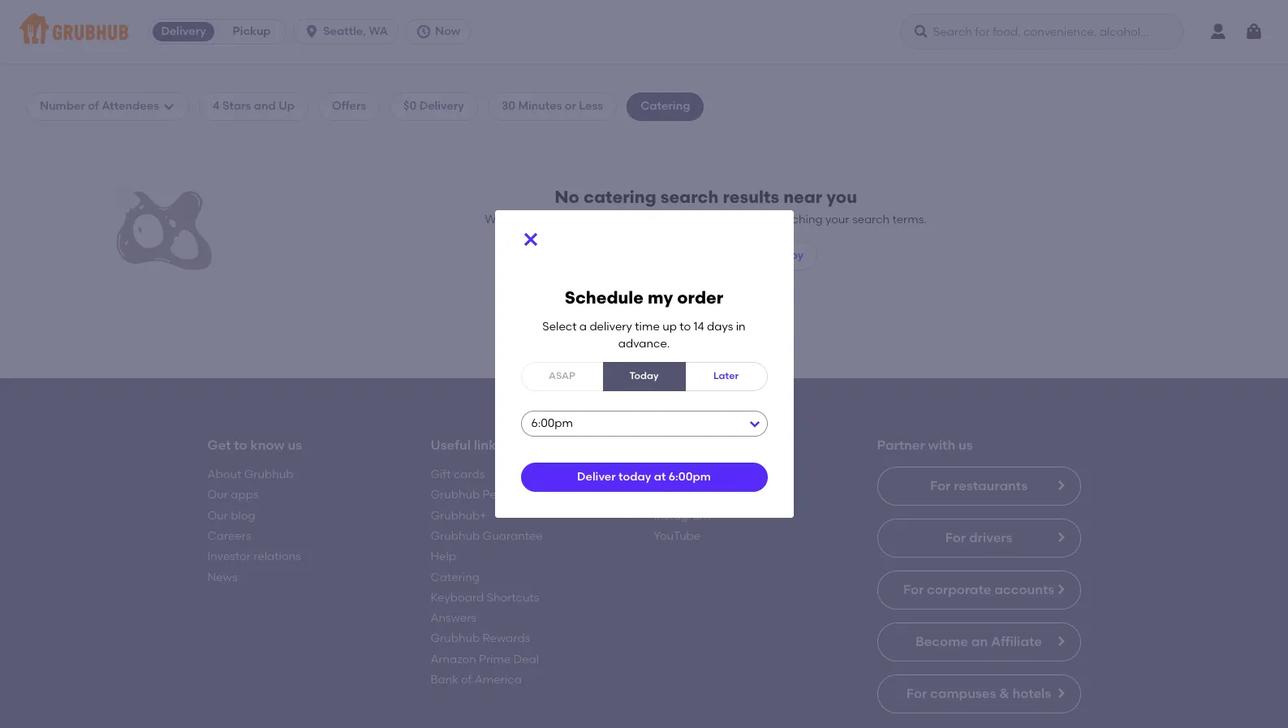Task type: locate. For each thing, give the bounding box(es) containing it.
or
[[565, 99, 576, 113]]

become an affiliate
[[916, 634, 1042, 650]]

1 vertical spatial restaurants
[[698, 248, 762, 262]]

1 vertical spatial svg image
[[162, 100, 175, 113]]

grubhub+
[[431, 509, 487, 523]]

2 horizontal spatial svg image
[[1245, 22, 1264, 41]]

svg image
[[304, 24, 320, 40], [162, 100, 175, 113], [521, 230, 540, 249]]

1 horizontal spatial in
[[736, 320, 746, 334]]

schedule my order
[[565, 288, 724, 308]]

0 horizontal spatial us
[[288, 437, 302, 453]]

a
[[580, 320, 587, 334], [562, 356, 569, 370]]

offers
[[332, 99, 366, 113]]

matching
[[770, 212, 823, 226]]

0 horizontal spatial your
[[714, 212, 738, 226]]

about grubhub link
[[207, 468, 293, 482]]

0 vertical spatial a
[[580, 320, 587, 334]]

to left 14
[[680, 320, 691, 334]]

a for select
[[580, 320, 587, 334]]

less
[[579, 99, 603, 113]]

deliver today at 6:00pm
[[577, 470, 711, 484]]

restaurants inside no catering search results near you we didn't find any catering restaurants in your area matching your search terms.
[[636, 212, 699, 226]]

youtube
[[654, 529, 701, 543]]

us up "for restaurants"
[[959, 437, 973, 453]]

didn't
[[506, 212, 537, 226]]

1 horizontal spatial of
[[461, 673, 472, 687]]

1 vertical spatial to
[[234, 437, 247, 453]]

2 us from the left
[[743, 437, 757, 453]]

guarantee
[[483, 529, 543, 543]]

0 horizontal spatial search
[[661, 186, 719, 207]]

in inside select a delivery time up to 14 days in advance.
[[736, 320, 746, 334]]

0 horizontal spatial in
[[702, 212, 712, 226]]

for restaurants
[[930, 478, 1028, 494]]

0 horizontal spatial svg image
[[162, 100, 175, 113]]

catering
[[641, 99, 690, 113], [431, 570, 480, 584]]

catering down what
[[598, 356, 644, 370]]

1 vertical spatial delivery
[[419, 99, 464, 113]]

1 with from the left
[[712, 437, 740, 453]]

attendees
[[102, 99, 159, 113]]

grubhub down gift cards link
[[431, 488, 480, 502]]

in inside no catering search results near you we didn't find any catering restaurants in your area matching your search terms.
[[702, 212, 712, 226]]

svg image
[[1245, 22, 1264, 41], [416, 24, 432, 40], [913, 24, 930, 40]]

delivery
[[161, 24, 206, 38], [419, 99, 464, 113]]

for campuses & hotels link
[[877, 675, 1081, 714]]

30
[[502, 99, 516, 113]]

amazon
[[431, 653, 476, 666]]

select a delivery time up to 14 days in advance.
[[543, 320, 746, 350]]

and
[[254, 99, 276, 113]]

1 horizontal spatial us
[[743, 437, 757, 453]]

in up the see all catering restaurants nearby
[[702, 212, 712, 226]]

1 vertical spatial catering
[[431, 570, 480, 584]]

for left drivers
[[946, 530, 966, 546]]

catering
[[584, 186, 657, 207], [587, 212, 633, 226], [648, 248, 695, 262], [598, 356, 644, 370]]

my
[[648, 288, 673, 308]]

1 horizontal spatial your
[[826, 212, 850, 226]]

a inside suggest a new catering restaurant for grubhub button
[[562, 356, 569, 370]]

help link
[[431, 550, 456, 564]]

number
[[40, 99, 85, 113]]

no catering search results near you we didn't find any catering restaurants in your area matching your search terms.
[[485, 186, 927, 226]]

restaurants up all
[[636, 212, 699, 226]]

to
[[680, 320, 691, 334], [234, 437, 247, 453]]

1 vertical spatial of
[[461, 673, 472, 687]]

2 vertical spatial svg image
[[521, 230, 540, 249]]

about grubhub our apps our blog careers investor relations news
[[207, 468, 301, 584]]

grubhub up later at right
[[725, 356, 774, 370]]

svg image inside seattle, wa button
[[304, 24, 320, 40]]

30 minutes or less
[[502, 99, 603, 113]]

us right connect
[[743, 437, 757, 453]]

0 horizontal spatial a
[[562, 356, 569, 370]]

us for partner with us
[[959, 437, 973, 453]]

1 vertical spatial in
[[736, 320, 746, 334]]

corporate
[[927, 582, 992, 598]]

our
[[207, 488, 228, 502], [207, 509, 228, 523]]

0 vertical spatial to
[[680, 320, 691, 334]]

answers
[[431, 612, 477, 625]]

1 horizontal spatial to
[[680, 320, 691, 334]]

0 vertical spatial in
[[702, 212, 712, 226]]

restaurants inside button
[[698, 248, 762, 262]]

schedule
[[565, 288, 644, 308]]

svg image down didn't
[[521, 230, 540, 249]]

delivery right $0
[[419, 99, 464, 113]]

now button
[[405, 19, 478, 45]]

0 horizontal spatial with
[[712, 437, 740, 453]]

gift
[[431, 468, 451, 482]]

svg image right attendees
[[162, 100, 175, 113]]

for left corporate
[[904, 582, 924, 598]]

gift cards grubhub perks grubhub+ grubhub guarantee help catering keyboard shortcuts answers grubhub rewards amazon prime deal bank of america
[[431, 468, 543, 687]]

bank of america link
[[431, 673, 522, 687]]

1 vertical spatial our
[[207, 509, 228, 523]]

area
[[741, 212, 767, 226]]

what
[[606, 333, 634, 347]]

0 horizontal spatial to
[[234, 437, 247, 453]]

about
[[207, 468, 241, 482]]

restaurants up drivers
[[954, 478, 1028, 494]]

delivery left pickup
[[161, 24, 206, 38]]

no catering search results near you main content
[[0, 63, 1288, 728]]

1 your from the left
[[714, 212, 738, 226]]

1 horizontal spatial with
[[928, 437, 956, 453]]

for down partner with us
[[930, 478, 951, 494]]

for for for corporate accounts
[[904, 582, 924, 598]]

asap button
[[521, 362, 604, 391]]

0 vertical spatial delivery
[[161, 24, 206, 38]]

0 vertical spatial restaurants
[[636, 212, 699, 226]]

news link
[[207, 570, 237, 584]]

4 stars and up
[[213, 99, 295, 113]]

in right for?
[[736, 320, 746, 334]]

svg image left seattle,
[[304, 24, 320, 40]]

your left "area"
[[714, 212, 738, 226]]

us
[[288, 437, 302, 453], [743, 437, 757, 453], [959, 437, 973, 453]]

no
[[555, 186, 580, 207]]

0 horizontal spatial svg image
[[416, 24, 432, 40]]

affiliate
[[991, 634, 1042, 650]]

0 vertical spatial svg image
[[304, 24, 320, 40]]

grubhub guarantee link
[[431, 529, 543, 543]]

0 horizontal spatial delivery
[[161, 24, 206, 38]]

1 horizontal spatial svg image
[[913, 24, 930, 40]]

all
[[631, 248, 645, 262]]

an
[[972, 634, 988, 650]]

4
[[213, 99, 220, 113]]

0 vertical spatial catering
[[641, 99, 690, 113]]

a inside select a delivery time up to 14 days in advance.
[[580, 320, 587, 334]]

restaurants down "area"
[[698, 248, 762, 262]]

for drivers
[[946, 530, 1013, 546]]

useful
[[431, 437, 471, 453]]

facebook twitter instagram youtube
[[654, 468, 711, 543]]

our apps link
[[207, 488, 259, 502]]

stars
[[222, 99, 251, 113]]

search up the see all catering restaurants nearby
[[661, 186, 719, 207]]

of right number
[[88, 99, 99, 113]]

1 horizontal spatial delivery
[[419, 99, 464, 113]]

for?
[[715, 333, 736, 347]]

america
[[475, 673, 522, 687]]

for corporate accounts
[[904, 582, 1055, 598]]

delivery inside delivery button
[[161, 24, 206, 38]]

3 us from the left
[[959, 437, 973, 453]]

1 horizontal spatial a
[[580, 320, 587, 334]]

a right select in the left top of the page
[[580, 320, 587, 334]]

your down 'you'
[[826, 212, 850, 226]]

our up careers at the left
[[207, 509, 228, 523]]

terms.
[[893, 212, 927, 226]]

don't see what you're looking for?
[[552, 333, 736, 347]]

to inside select a delivery time up to 14 days in advance.
[[680, 320, 691, 334]]

grubhub inside about grubhub our apps our blog careers investor relations news
[[244, 468, 293, 482]]

catering up keyboard
[[431, 570, 480, 584]]

2 with from the left
[[928, 437, 956, 453]]

with right partner
[[928, 437, 956, 453]]

for left campuses
[[907, 686, 927, 701]]

near
[[784, 186, 823, 207]]

2 horizontal spatial us
[[959, 437, 973, 453]]

us right "know"
[[288, 437, 302, 453]]

to right get
[[234, 437, 247, 453]]

of right bank
[[461, 673, 472, 687]]

grubhub down "know"
[[244, 468, 293, 482]]

catering right less
[[641, 99, 690, 113]]

suggest
[[514, 356, 559, 370]]

1 horizontal spatial svg image
[[304, 24, 320, 40]]

with
[[712, 437, 740, 453], [928, 437, 956, 453]]

keyboard shortcuts link
[[431, 591, 539, 605]]

our down about
[[207, 488, 228, 502]]

0 horizontal spatial catering
[[431, 570, 480, 584]]

2 vertical spatial restaurants
[[954, 478, 1028, 494]]

0 vertical spatial our
[[207, 488, 228, 502]]

keyboard
[[431, 591, 484, 605]]

with right connect
[[712, 437, 740, 453]]

today button
[[603, 362, 686, 391]]

today
[[619, 470, 651, 484]]

1 vertical spatial search
[[852, 212, 890, 226]]

instagram link
[[654, 509, 711, 523]]

search down 'you'
[[852, 212, 890, 226]]

a up "asap"
[[562, 356, 569, 370]]

links
[[474, 437, 502, 453]]

1 vertical spatial a
[[562, 356, 569, 370]]

2 your from the left
[[826, 212, 850, 226]]

0 horizontal spatial of
[[88, 99, 99, 113]]

seattle,
[[323, 24, 366, 38]]

results
[[723, 186, 779, 207]]

for for for drivers
[[946, 530, 966, 546]]



Task type: vqa. For each thing, say whether or not it's contained in the screenshot.
Seattle,
yes



Task type: describe. For each thing, give the bounding box(es) containing it.
wa
[[369, 24, 388, 38]]

order
[[677, 288, 724, 308]]

0 vertical spatial of
[[88, 99, 99, 113]]

us for connect with us
[[743, 437, 757, 453]]

svg image inside no catering search results near you main content
[[162, 100, 175, 113]]

at
[[654, 470, 666, 484]]

select
[[543, 320, 577, 334]]

grubhub down the "answers" link
[[431, 632, 480, 646]]

for restaurants link
[[877, 467, 1081, 506]]

14
[[694, 320, 704, 334]]

&
[[1000, 686, 1010, 701]]

a for suggest
[[562, 356, 569, 370]]

up
[[663, 320, 677, 334]]

deliver today at 6:00pm button
[[521, 463, 768, 492]]

svg image inside now button
[[416, 24, 432, 40]]

later
[[714, 370, 739, 382]]

main navigation navigation
[[0, 0, 1288, 63]]

up
[[279, 99, 295, 113]]

connect
[[654, 437, 709, 453]]

relations
[[254, 550, 301, 564]]

prime
[[479, 653, 511, 666]]

investor
[[207, 550, 251, 564]]

2 horizontal spatial svg image
[[521, 230, 540, 249]]

for for for restaurants
[[930, 478, 951, 494]]

amazon prime deal link
[[431, 653, 539, 666]]

pickup button
[[218, 19, 286, 45]]

number of attendees
[[40, 99, 159, 113]]

see all catering restaurants nearby
[[608, 248, 804, 262]]

asap
[[549, 370, 576, 382]]

we
[[485, 212, 503, 226]]

1 us from the left
[[288, 437, 302, 453]]

catering link
[[431, 570, 480, 584]]

gift cards link
[[431, 468, 485, 482]]

bank
[[431, 673, 458, 687]]

suggest a new catering restaurant for grubhub
[[514, 356, 774, 370]]

facebook
[[654, 468, 709, 482]]

now
[[435, 24, 461, 38]]

see
[[584, 333, 603, 347]]

6:00pm
[[669, 470, 711, 484]]

campuses
[[930, 686, 996, 701]]

catering up any
[[584, 186, 657, 207]]

instagram
[[654, 509, 711, 523]]

$0
[[404, 99, 417, 113]]

catering inside gift cards grubhub perks grubhub+ grubhub guarantee help catering keyboard shortcuts answers grubhub rewards amazon prime deal bank of america
[[431, 570, 480, 584]]

any
[[564, 212, 584, 226]]

useful links
[[431, 437, 502, 453]]

careers
[[207, 529, 251, 543]]

today
[[630, 370, 659, 382]]

delivery
[[590, 320, 632, 334]]

drivers
[[969, 530, 1013, 546]]

partner
[[877, 437, 925, 453]]

twitter link
[[654, 488, 691, 502]]

shortcuts
[[487, 591, 539, 605]]

partner with us
[[877, 437, 973, 453]]

apps
[[231, 488, 259, 502]]

new
[[572, 356, 595, 370]]

our blog link
[[207, 509, 256, 523]]

delivery inside no catering search results near you main content
[[419, 99, 464, 113]]

with for partner
[[928, 437, 956, 453]]

time
[[635, 320, 660, 334]]

catering right all
[[648, 248, 695, 262]]

2 our from the top
[[207, 509, 228, 523]]

you're
[[637, 333, 670, 347]]

investor relations link
[[207, 550, 301, 564]]

answers link
[[431, 612, 477, 625]]

facebook link
[[654, 468, 709, 482]]

grubhub perks link
[[431, 488, 512, 502]]

become an affiliate link
[[877, 623, 1081, 662]]

find
[[540, 212, 561, 226]]

with for connect
[[712, 437, 740, 453]]

restaurant
[[647, 356, 705, 370]]

days
[[707, 320, 733, 334]]

0 vertical spatial search
[[661, 186, 719, 207]]

deal
[[514, 653, 539, 666]]

become
[[916, 634, 969, 650]]

deliver
[[577, 470, 616, 484]]

get to know us
[[207, 437, 302, 453]]

nearby
[[765, 248, 804, 262]]

grubhub down grubhub+
[[431, 529, 480, 543]]

blog
[[231, 509, 256, 523]]

$0 delivery
[[404, 99, 464, 113]]

for
[[707, 356, 722, 370]]

advance.
[[618, 337, 670, 350]]

later button
[[685, 362, 768, 391]]

to inside no catering search results near you main content
[[234, 437, 247, 453]]

twitter
[[654, 488, 691, 502]]

of inside gift cards grubhub perks grubhub+ grubhub guarantee help catering keyboard shortcuts answers grubhub rewards amazon prime deal bank of america
[[461, 673, 472, 687]]

grubhub inside button
[[725, 356, 774, 370]]

seattle, wa
[[323, 24, 388, 38]]

grubhub rewards link
[[431, 632, 530, 646]]

1 horizontal spatial search
[[852, 212, 890, 226]]

seattle, wa button
[[293, 19, 405, 45]]

help
[[431, 550, 456, 564]]

1 our from the top
[[207, 488, 228, 502]]

1 horizontal spatial catering
[[641, 99, 690, 113]]

catering right any
[[587, 212, 633, 226]]

for corporate accounts link
[[877, 571, 1081, 610]]

for for for campuses & hotels
[[907, 686, 927, 701]]

news
[[207, 570, 237, 584]]



